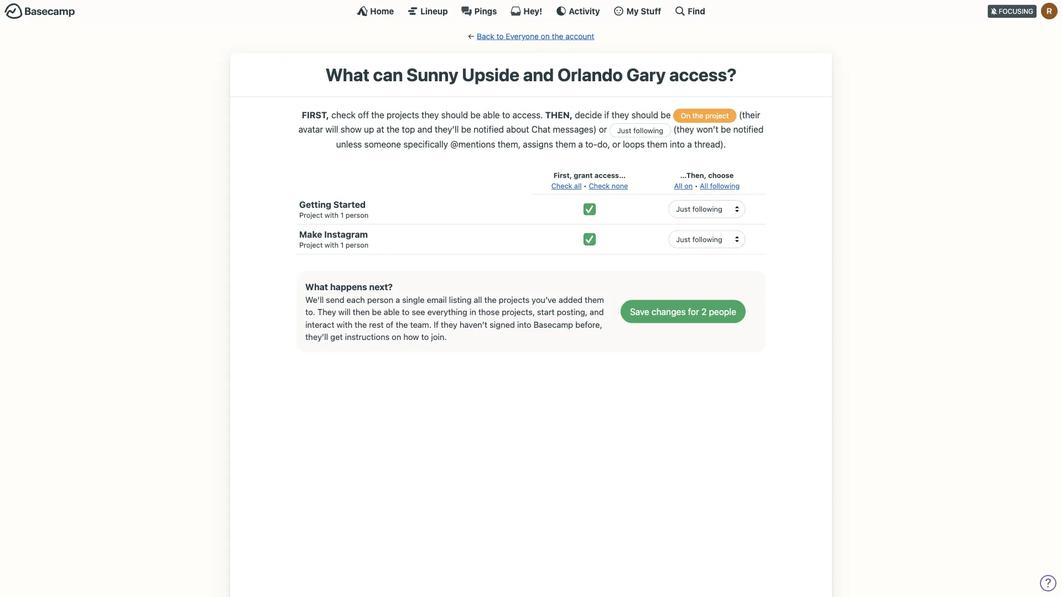 Task type: vqa. For each thing, say whether or not it's contained in the screenshot.
Sat
no



Task type: locate. For each thing, give the bounding box(es) containing it.
0 horizontal spatial they'll
[[306, 332, 328, 342]]

won't
[[697, 124, 719, 135]]

listing
[[449, 295, 472, 305]]

the down then
[[355, 320, 367, 330]]

notified down the first, check off the projects they should be able to access. then, decide if they should be
[[474, 124, 504, 135]]

1 project from the top
[[299, 211, 323, 219]]

notified inside (their avatar will show up at the top and they'll be notified about chat messages)           or
[[474, 124, 504, 135]]

haven't
[[460, 320, 488, 330]]

projects inside what happens next? we'll send each person a single email listing all the projects you've added them to.                    they will then be able to see everything in those projects, start posting, and interact with the rest of the team.                   if they haven't signed into basecamp before, they'll get instructions on how to join.
[[499, 295, 530, 305]]

1 vertical spatial what
[[306, 282, 328, 292]]

1 vertical spatial all
[[474, 295, 482, 305]]

rest
[[369, 320, 384, 330]]

single
[[402, 295, 425, 305]]

projects up top
[[387, 110, 419, 120]]

1 horizontal spatial on
[[541, 32, 550, 41]]

0 horizontal spatial and
[[418, 124, 433, 135]]

what
[[326, 64, 370, 85], [306, 282, 328, 292]]

focusing
[[1000, 7, 1034, 15]]

all inside what happens next? we'll send each person a single email listing all the projects you've added them to.                    they will then be able to see everything in those projects, start posting, and interact with the rest of the team.                   if they haven't signed into basecamp before, they'll get instructions on how to join.
[[474, 295, 482, 305]]

1
[[341, 211, 344, 219], [341, 241, 344, 249]]

they up the specifically
[[422, 110, 439, 120]]

they'll up the specifically
[[435, 124, 459, 135]]

and down back to everyone on the account 'link'
[[523, 64, 554, 85]]

0 horizontal spatial •
[[584, 182, 587, 190]]

what can sunny upside and orlando gary access?
[[326, 64, 737, 85]]

0 vertical spatial project
[[299, 211, 323, 219]]

be inside (their avatar will show up at the top and they'll be notified about chat messages)           or
[[461, 124, 472, 135]]

check
[[552, 182, 573, 190], [589, 182, 610, 190]]

be
[[471, 110, 481, 120], [661, 110, 671, 120], [461, 124, 472, 135], [721, 124, 731, 135], [372, 308, 382, 317]]

about
[[507, 124, 530, 135]]

person inside getting started project                             with 1 person
[[346, 211, 369, 219]]

make
[[299, 230, 322, 240]]

with for started
[[325, 211, 339, 219]]

2 horizontal spatial them
[[647, 139, 668, 149]]

projects,
[[502, 308, 535, 317]]

project inside getting started project                             with 1 person
[[299, 211, 323, 219]]

2 should from the left
[[632, 110, 659, 120]]

happens
[[330, 282, 367, 292]]

1 vertical spatial into
[[517, 320, 532, 330]]

into inside (they won't be notified unless someone specifically @mentions them, assigns them a to-do, or loops them into a thread).
[[670, 139, 685, 149]]

1 horizontal spatial and
[[523, 64, 554, 85]]

2 horizontal spatial they
[[612, 110, 630, 120]]

person inside what happens next? we'll send each person a single email listing all the projects you've added them to.                    they will then be able to see everything in those projects, start posting, and interact with the rest of the team.                   if they haven't signed into basecamp before, they'll get instructions on how to join.
[[367, 295, 394, 305]]

0 vertical spatial able
[[483, 110, 500, 120]]

my
[[627, 6, 639, 16]]

top
[[402, 124, 415, 135]]

1 vertical spatial project
[[299, 241, 323, 249]]

on right everyone
[[541, 32, 550, 41]]

the
[[552, 32, 564, 41], [372, 110, 385, 120], [693, 112, 704, 120], [387, 124, 400, 135], [485, 295, 497, 305], [355, 320, 367, 330], [396, 320, 408, 330]]

what for what happens next? we'll send each person a single email listing all the projects you've added them to.                    they will then be able to see everything in those projects, start posting, and interact with the rest of the team.                   if they haven't signed into basecamp before, they'll get instructions on how to join.
[[306, 282, 328, 292]]

0 horizontal spatial or
[[599, 124, 608, 135]]

projects up projects,
[[499, 295, 530, 305]]

0 vertical spatial all
[[575, 182, 582, 190]]

1 for instagram
[[341, 241, 344, 249]]

0 horizontal spatial check
[[552, 182, 573, 190]]

and inside (their avatar will show up at the top and they'll be notified about chat messages)           or
[[418, 124, 433, 135]]

hey! button
[[511, 6, 543, 17]]

just following
[[618, 126, 664, 134]]

2 vertical spatial with
[[337, 320, 353, 330]]

orlando
[[558, 64, 623, 85]]

access?
[[670, 64, 737, 85]]

0 horizontal spatial able
[[384, 308, 400, 317]]

lineup
[[421, 6, 448, 16]]

1 vertical spatial will
[[339, 308, 351, 317]]

a left to-
[[579, 139, 583, 149]]

they
[[422, 110, 439, 120], [612, 110, 630, 120], [441, 320, 458, 330]]

added
[[559, 295, 583, 305]]

what inside what happens next? we'll send each person a single email listing all the projects you've added them to.                    they will then be able to see everything in those projects, start posting, and interact with the rest of the team.                   if they haven't signed into basecamp before, they'll get instructions on how to join.
[[306, 282, 328, 292]]

all inside first, grant access… check all • check none
[[575, 182, 582, 190]]

2 horizontal spatial and
[[590, 308, 604, 317]]

with down 'instagram'
[[325, 241, 339, 249]]

should
[[442, 110, 468, 120], [632, 110, 659, 120]]

check down the first,
[[552, 182, 573, 190]]

a
[[579, 139, 583, 149], [688, 139, 692, 149], [396, 295, 400, 305]]

1 horizontal spatial projects
[[499, 295, 530, 305]]

0 horizontal spatial them
[[556, 139, 576, 149]]

all down grant
[[575, 182, 582, 190]]

1 horizontal spatial following
[[711, 182, 740, 190]]

1 inside make instagram project                             with 1 person
[[341, 241, 344, 249]]

the right the at at the top left of the page
[[387, 124, 400, 135]]

will inside what happens next? we'll send each person a single email listing all the projects you've added them to.                    they will then be able to see everything in those projects, start posting, and interact with the rest of the team.                   if they haven't signed into basecamp before, they'll get instructions on how to join.
[[339, 308, 351, 317]]

project inside make instagram project                             with 1 person
[[299, 241, 323, 249]]

person for started
[[346, 211, 369, 219]]

and
[[523, 64, 554, 85], [418, 124, 433, 135], [590, 308, 604, 317]]

or inside (they won't be notified unless someone specifically @mentions them, assigns them a to-do, or loops them into a thread).
[[613, 139, 621, 149]]

will down check
[[326, 124, 338, 135]]

and up before,
[[590, 308, 604, 317]]

with inside getting started project                             with 1 person
[[325, 211, 339, 219]]

person inside make instagram project                             with 1 person
[[346, 241, 369, 249]]

should up the just following
[[632, 110, 659, 120]]

project
[[299, 211, 323, 219], [299, 241, 323, 249]]

to down "team."
[[422, 332, 429, 342]]

project down getting
[[299, 211, 323, 219]]

1 down 'instagram'
[[341, 241, 344, 249]]

them right added
[[585, 295, 604, 305]]

they right if
[[612, 110, 630, 120]]

1 horizontal spatial notified
[[734, 124, 764, 135]]

unless
[[336, 139, 362, 149]]

a left single
[[396, 295, 400, 305]]

None submit
[[621, 300, 746, 324]]

check down the 'access…' on the top of the page
[[589, 182, 610, 190]]

project
[[706, 112, 729, 120]]

someone
[[364, 139, 401, 149]]

2 vertical spatial and
[[590, 308, 604, 317]]

specifically
[[404, 139, 448, 149]]

1 vertical spatial 1
[[341, 241, 344, 249]]

project down make
[[299, 241, 323, 249]]

• down …then,
[[695, 182, 698, 190]]

2 project from the top
[[299, 241, 323, 249]]

and up the specifically
[[418, 124, 433, 135]]

0 vertical spatial on
[[541, 32, 550, 41]]

0 horizontal spatial following
[[634, 126, 664, 134]]

upside
[[462, 64, 520, 85]]

0 vertical spatial into
[[670, 139, 685, 149]]

2 • from the left
[[695, 182, 698, 190]]

1 horizontal spatial or
[[613, 139, 621, 149]]

project for getting
[[299, 211, 323, 219]]

the right off
[[372, 110, 385, 120]]

1 horizontal spatial they
[[441, 320, 458, 330]]

person down started
[[346, 211, 369, 219]]

2 horizontal spatial a
[[688, 139, 692, 149]]

a down (they
[[688, 139, 692, 149]]

0 vertical spatial they'll
[[435, 124, 459, 135]]

1 down started
[[341, 211, 344, 219]]

1 horizontal spatial all
[[700, 182, 709, 190]]

my stuff button
[[614, 6, 662, 17]]

back to everyone on the account link
[[477, 32, 595, 41]]

able
[[483, 110, 500, 120], [384, 308, 400, 317]]

1 vertical spatial and
[[418, 124, 433, 135]]

before,
[[576, 320, 603, 330]]

into down (they
[[670, 139, 685, 149]]

notified
[[474, 124, 504, 135], [734, 124, 764, 135]]

on down …then,
[[685, 182, 693, 190]]

0 vertical spatial person
[[346, 211, 369, 219]]

the right of
[[396, 320, 408, 330]]

0 horizontal spatial should
[[442, 110, 468, 120]]

notified down (their at the top
[[734, 124, 764, 135]]

at
[[377, 124, 385, 135]]

or right do,
[[613, 139, 621, 149]]

the left account
[[552, 32, 564, 41]]

or inside (their avatar will show up at the top and they'll be notified about chat messages)           or
[[599, 124, 608, 135]]

@mentions
[[451, 139, 496, 149]]

avatar
[[299, 124, 323, 135]]

then,
[[546, 110, 573, 120]]

signed
[[490, 320, 515, 330]]

1 • from the left
[[584, 182, 587, 190]]

and inside what happens next? we'll send each person a single email listing all the projects you've added them to.                    they will then be able to see everything in those projects, start posting, and interact with the rest of the team.                   if they haven't signed into basecamp before, they'll get instructions on how to join.
[[590, 308, 604, 317]]

0 horizontal spatial they
[[422, 110, 439, 120]]

a inside what happens next? we'll send each person a single email listing all the projects you've added them to.                    they will then be able to see everything in those projects, start posting, and interact with the rest of the team.                   if they haven't signed into basecamp before, they'll get instructions on how to join.
[[396, 295, 400, 305]]

getting
[[299, 199, 331, 210]]

0 vertical spatial 1
[[341, 211, 344, 219]]

them,
[[498, 139, 521, 149]]

0 horizontal spatial a
[[396, 295, 400, 305]]

get
[[331, 332, 343, 342]]

1 horizontal spatial into
[[670, 139, 685, 149]]

person down 'instagram'
[[346, 241, 369, 249]]

1 horizontal spatial them
[[585, 295, 604, 305]]

started
[[334, 199, 366, 210]]

←
[[468, 32, 475, 41]]

1 vertical spatial projects
[[499, 295, 530, 305]]

hey!
[[524, 6, 543, 16]]

first,
[[554, 171, 572, 180]]

0 horizontal spatial all
[[675, 182, 683, 190]]

notified inside (they won't be notified unless someone specifically @mentions them, assigns them a to-do, or loops them into a thread).
[[734, 124, 764, 135]]

focusing button
[[988, 0, 1063, 22]]

able up of
[[384, 308, 400, 317]]

all
[[675, 182, 683, 190], [700, 182, 709, 190]]

choose
[[709, 171, 734, 180]]

do,
[[598, 139, 610, 149]]

following
[[634, 126, 664, 134], [711, 182, 740, 190]]

0 vertical spatial with
[[325, 211, 339, 219]]

0 vertical spatial and
[[523, 64, 554, 85]]

2 notified from the left
[[734, 124, 764, 135]]

2 1 from the top
[[341, 241, 344, 249]]

1 horizontal spatial they'll
[[435, 124, 459, 135]]

person down next?
[[367, 295, 394, 305]]

1 all from the left
[[675, 182, 683, 190]]

interact
[[306, 320, 335, 330]]

all up in
[[474, 295, 482, 305]]

first,
[[302, 110, 329, 120]]

1 vertical spatial they'll
[[306, 332, 328, 342]]

0 vertical spatial what
[[326, 64, 370, 85]]

getting started project                             with 1 person
[[299, 199, 369, 219]]

1 horizontal spatial •
[[695, 182, 698, 190]]

see
[[412, 308, 425, 317]]

basecamp
[[534, 320, 574, 330]]

(they
[[674, 124, 695, 135]]

0 horizontal spatial notified
[[474, 124, 504, 135]]

them
[[556, 139, 576, 149], [647, 139, 668, 149], [585, 295, 604, 305]]

find
[[688, 6, 706, 16]]

following up 'loops'
[[634, 126, 664, 134]]

1 vertical spatial on
[[685, 182, 693, 190]]

with down getting
[[325, 211, 339, 219]]

what for what can sunny upside and orlando gary access?
[[326, 64, 370, 85]]

what up check
[[326, 64, 370, 85]]

1 horizontal spatial should
[[632, 110, 659, 120]]

with up get
[[337, 320, 353, 330]]

should up @mentions
[[442, 110, 468, 120]]

will down send on the left
[[339, 308, 351, 317]]

them down the just following
[[647, 139, 668, 149]]

what up we'll
[[306, 282, 328, 292]]

1 vertical spatial following
[[711, 182, 740, 190]]

stuff
[[641, 6, 662, 16]]

they down everything in the left of the page
[[441, 320, 458, 330]]

0 horizontal spatial all
[[474, 295, 482, 305]]

able up them,
[[483, 110, 500, 120]]

they'll down "interact" on the left of page
[[306, 332, 328, 342]]

0 vertical spatial following
[[634, 126, 664, 134]]

1 horizontal spatial check
[[589, 182, 610, 190]]

into
[[670, 139, 685, 149], [517, 320, 532, 330]]

0 horizontal spatial on
[[392, 332, 401, 342]]

1 horizontal spatial all
[[575, 182, 582, 190]]

1 vertical spatial person
[[346, 241, 369, 249]]

to up about
[[502, 110, 511, 120]]

1 notified from the left
[[474, 124, 504, 135]]

them down messages)
[[556, 139, 576, 149]]

following down choose
[[711, 182, 740, 190]]

• down grant
[[584, 182, 587, 190]]

or
[[599, 124, 608, 135], [613, 139, 621, 149]]

1 1 from the top
[[341, 211, 344, 219]]

0 horizontal spatial into
[[517, 320, 532, 330]]

1 vertical spatial or
[[613, 139, 621, 149]]

with inside make instagram project                             with 1 person
[[325, 241, 339, 249]]

to left see on the bottom of the page
[[402, 308, 410, 317]]

0 vertical spatial will
[[326, 124, 338, 135]]

1 vertical spatial with
[[325, 241, 339, 249]]

0 vertical spatial projects
[[387, 110, 419, 120]]

team.
[[410, 320, 432, 330]]

2 vertical spatial on
[[392, 332, 401, 342]]

or up do,
[[599, 124, 608, 135]]

be inside what happens next? we'll send each person a single email listing all the projects you've added them to.                    they will then be able to see everything in those projects, start posting, and interact with the rest of the team.                   if they haven't signed into basecamp before, they'll get instructions on how to join.
[[372, 308, 382, 317]]

2 vertical spatial person
[[367, 295, 394, 305]]

1 inside getting started project                             with 1 person
[[341, 211, 344, 219]]

into down projects,
[[517, 320, 532, 330]]

check all button
[[552, 181, 582, 191]]

0 vertical spatial or
[[599, 124, 608, 135]]

them inside what happens next? we'll send each person a single email listing all the projects you've added them to.                    they will then be able to see everything in those projects, start posting, and interact with the rest of the team.                   if they haven't signed into basecamp before, they'll get instructions on how to join.
[[585, 295, 604, 305]]

1 vertical spatial able
[[384, 308, 400, 317]]

on down of
[[392, 332, 401, 342]]

2 horizontal spatial on
[[685, 182, 693, 190]]



Task type: describe. For each thing, give the bounding box(es) containing it.
1 horizontal spatial able
[[483, 110, 500, 120]]

home link
[[357, 6, 394, 17]]

following inside …then, choose all on • all following
[[711, 182, 740, 190]]

all following button
[[700, 181, 740, 191]]

on
[[681, 112, 691, 120]]

how
[[404, 332, 419, 342]]

on inside …then, choose all on • all following
[[685, 182, 693, 190]]

ruby image
[[1042, 3, 1058, 19]]

…then, choose all on • all following
[[675, 171, 740, 190]]

account
[[566, 32, 595, 41]]

will inside (their avatar will show up at the top and they'll be notified about chat messages)           or
[[326, 124, 338, 135]]

grant
[[574, 171, 593, 180]]

posting,
[[557, 308, 588, 317]]

they
[[318, 308, 336, 317]]

• inside first, grant access… check all • check none
[[584, 182, 587, 190]]

pings button
[[461, 6, 497, 17]]

each
[[347, 295, 365, 305]]

chat
[[532, 124, 551, 135]]

they inside what happens next? we'll send each person a single email listing all the projects you've added them to.                    they will then be able to see everything in those projects, start posting, and interact with the rest of the team.                   if they haven't signed into basecamp before, they'll get instructions on how to join.
[[441, 320, 458, 330]]

those
[[479, 308, 500, 317]]

then
[[353, 308, 370, 317]]

instagram
[[325, 230, 368, 240]]

instructions
[[345, 332, 390, 342]]

able inside what happens next? we'll send each person a single email listing all the projects you've added them to.                    they will then be able to see everything in those projects, start posting, and interact with the rest of the team.                   if they haven't signed into basecamp before, they'll get instructions on how to join.
[[384, 308, 400, 317]]

pings
[[475, 6, 497, 16]]

to.
[[306, 308, 315, 317]]

(they won't be notified unless someone specifically @mentions them, assigns them a to-do, or loops them into a thread).
[[336, 124, 764, 149]]

← back to everyone on the account
[[468, 32, 595, 41]]

1 horizontal spatial a
[[579, 139, 583, 149]]

can
[[373, 64, 403, 85]]

(their avatar will show up at the top and they'll be notified about chat messages)           or
[[299, 110, 761, 135]]

messages)
[[553, 124, 597, 135]]

up
[[364, 124, 374, 135]]

if
[[605, 110, 610, 120]]

you've
[[532, 295, 557, 305]]

none
[[612, 182, 628, 190]]

switch accounts image
[[4, 3, 75, 20]]

with inside what happens next? we'll send each person a single email listing all the projects you've added them to.                    they will then be able to see everything in those projects, start posting, and interact with the rest of the team.                   if they haven't signed into basecamp before, they'll get instructions on how to join.
[[337, 320, 353, 330]]

sunny
[[407, 64, 459, 85]]

just
[[618, 126, 632, 134]]

email
[[427, 295, 447, 305]]

the inside (their avatar will show up at the top and they'll be notified about chat messages)           or
[[387, 124, 400, 135]]

with for instagram
[[325, 241, 339, 249]]

they'll inside what happens next? we'll send each person a single email listing all the projects you've added them to.                    they will then be able to see everything in those projects, start posting, and interact with the rest of the team.                   if they haven't signed into basecamp before, they'll get instructions on how to join.
[[306, 332, 328, 342]]

activity
[[569, 6, 600, 16]]

start
[[537, 308, 555, 317]]

access…
[[595, 171, 626, 180]]

assigns
[[523, 139, 553, 149]]

them for added
[[585, 295, 604, 305]]

thread).
[[695, 139, 726, 149]]

on inside what happens next? we'll send each person a single email listing all the projects you've added them to.                    they will then be able to see everything in those projects, start posting, and interact with the rest of the team.                   if they haven't signed into basecamp before, they'll get instructions on how to join.
[[392, 332, 401, 342]]

gary
[[627, 64, 666, 85]]

person for instagram
[[346, 241, 369, 249]]

1 check from the left
[[552, 182, 573, 190]]

project for make
[[299, 241, 323, 249]]

all on button
[[675, 181, 693, 191]]

check
[[332, 110, 356, 120]]

to-
[[586, 139, 598, 149]]

show
[[341, 124, 362, 135]]

next?
[[369, 282, 393, 292]]

…then,
[[681, 171, 707, 180]]

first, grant access… check all • check none
[[552, 171, 628, 190]]

0 horizontal spatial projects
[[387, 110, 419, 120]]

into inside what happens next? we'll send each person a single email listing all the projects you've added them to.                    they will then be able to see everything in those projects, start posting, and interact with the rest of the team.                   if they haven't signed into basecamp before, they'll get instructions on how to join.
[[517, 320, 532, 330]]

send
[[326, 295, 345, 305]]

if
[[434, 320, 439, 330]]

find button
[[675, 6, 706, 17]]

1 should from the left
[[442, 110, 468, 120]]

first, check off the projects they should be able to access. then, decide if they should be
[[302, 110, 674, 120]]

to right back
[[497, 32, 504, 41]]

1 for started
[[341, 211, 344, 219]]

join.
[[431, 332, 447, 342]]

back
[[477, 32, 495, 41]]

• inside …then, choose all on • all following
[[695, 182, 698, 190]]

them for loops
[[647, 139, 668, 149]]

decide
[[575, 110, 602, 120]]

in
[[470, 308, 476, 317]]

we'll
[[306, 295, 324, 305]]

of
[[386, 320, 394, 330]]

the up those
[[485, 295, 497, 305]]

2 all from the left
[[700, 182, 709, 190]]

main element
[[0, 0, 1063, 22]]

loops
[[623, 139, 645, 149]]

make instagram project                             with 1 person
[[299, 230, 369, 249]]

access.
[[513, 110, 543, 120]]

they'll inside (their avatar will show up at the top and they'll be notified about chat messages)           or
[[435, 124, 459, 135]]

the right on
[[693, 112, 704, 120]]

what happens next? we'll send each person a single email listing all the projects you've added them to.                    they will then be able to see everything in those projects, start posting, and interact with the rest of the team.                   if they haven't signed into basecamp before, they'll get instructions on how to join.
[[306, 282, 604, 342]]

be inside (they won't be notified unless someone specifically @mentions them, assigns them a to-do, or loops them into a thread).
[[721, 124, 731, 135]]

everything
[[428, 308, 468, 317]]

2 check from the left
[[589, 182, 610, 190]]



